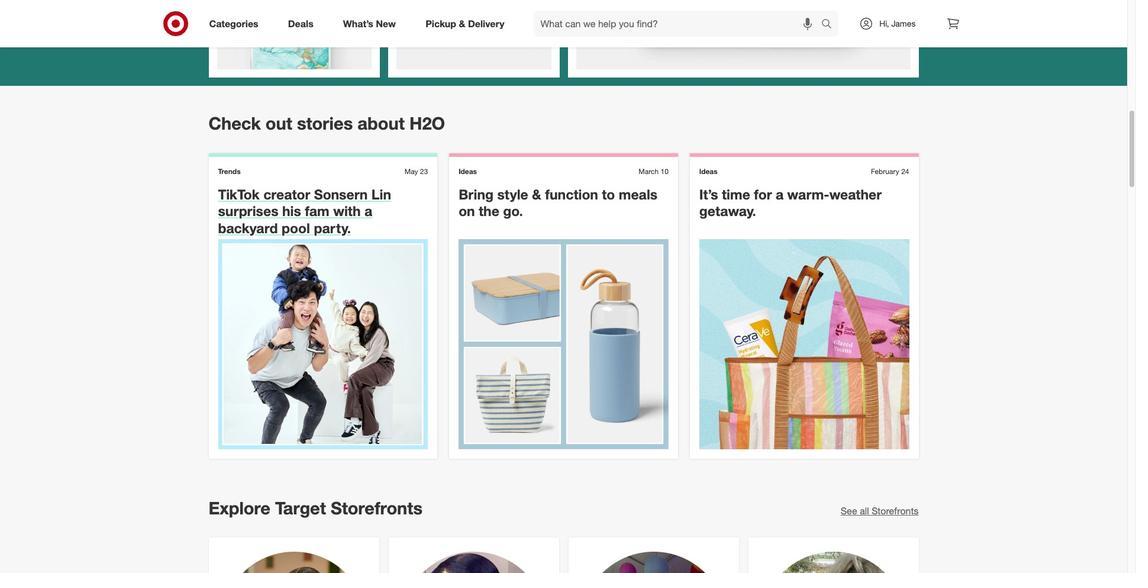 Task type: vqa. For each thing, say whether or not it's contained in the screenshot.
it's
yes



Task type: locate. For each thing, give the bounding box(es) containing it.
february 24
[[872, 167, 910, 176]]

deals link
[[278, 11, 328, 37]]

0 vertical spatial &
[[459, 18, 466, 29]]

it's time for a warm-weather getaway. image
[[700, 239, 910, 449]]

1 horizontal spatial &
[[532, 186, 542, 202]]

what's new link
[[333, 11, 411, 37]]

march 10
[[639, 167, 669, 176]]

ideas for it's time for a warm-weather getaway.
[[700, 167, 718, 176]]

it's
[[700, 186, 718, 202]]

storefronts
[[331, 497, 423, 518], [872, 505, 919, 517]]

0 horizontal spatial a
[[365, 203, 372, 219]]

1 horizontal spatial storefronts
[[872, 505, 919, 517]]

24
[[902, 167, 910, 176]]

10
[[661, 167, 669, 176]]

ideas up bring
[[459, 167, 477, 176]]

& right pickup
[[459, 18, 466, 29]]

2 ideas from the left
[[700, 167, 718, 176]]

stories
[[297, 113, 353, 134]]

1 vertical spatial a
[[365, 203, 372, 219]]

james
[[892, 18, 916, 28]]

categories link
[[199, 11, 273, 37]]

delivery
[[468, 18, 505, 29]]

1 horizontal spatial ideas
[[700, 167, 718, 176]]

hi, james
[[880, 18, 916, 28]]

ideas up it's
[[700, 167, 718, 176]]

time
[[722, 186, 751, 202]]

check
[[209, 113, 261, 134]]

pool
[[282, 220, 310, 236]]

&
[[459, 18, 466, 29], [532, 186, 542, 202]]

0 horizontal spatial storefronts
[[331, 497, 423, 518]]

see
[[841, 505, 858, 517]]

ideas
[[459, 167, 477, 176], [700, 167, 718, 176]]

a down lin
[[365, 203, 372, 219]]

style
[[498, 186, 529, 202]]

1 vertical spatial &
[[532, 186, 542, 202]]

go.
[[503, 203, 523, 219]]

out
[[266, 113, 292, 134]]

a
[[776, 186, 784, 202], [365, 203, 372, 219]]

storefronts for see all storefronts
[[872, 505, 919, 517]]

bring
[[459, 186, 494, 202]]

explore target storefronts
[[209, 497, 423, 518]]

bring style & function to meals on the go.
[[459, 186, 658, 219]]

what's new
[[343, 18, 396, 29]]

for
[[754, 186, 772, 202]]

weather
[[830, 186, 882, 202]]

about
[[358, 113, 405, 134]]

a right for
[[776, 186, 784, 202]]

all
[[860, 505, 870, 517]]

1 horizontal spatial a
[[776, 186, 784, 202]]

& inside bring style & function to meals on the go.
[[532, 186, 542, 202]]

pickup & delivery link
[[416, 11, 520, 37]]

bring style & function to meals on the go. image
[[459, 239, 669, 449]]

0 horizontal spatial ideas
[[459, 167, 477, 176]]

1 ideas from the left
[[459, 167, 477, 176]]

tiktok creator sonsern lin surprises his fam with a backyard pool party.
[[218, 186, 391, 236]]

lin
[[372, 186, 391, 202]]

& right the 'style'
[[532, 186, 542, 202]]

on
[[459, 203, 475, 219]]

categories
[[209, 18, 259, 29]]

0 vertical spatial a
[[776, 186, 784, 202]]

search
[[817, 19, 845, 31]]

deals
[[288, 18, 314, 29]]

a inside it's time for a warm-weather getaway.
[[776, 186, 784, 202]]



Task type: describe. For each thing, give the bounding box(es) containing it.
search button
[[817, 11, 845, 39]]

h2o
[[410, 113, 445, 134]]

his
[[282, 203, 301, 219]]

a inside tiktok creator sonsern lin surprises his fam with a backyard pool party.
[[365, 203, 372, 219]]

pickup
[[426, 18, 456, 29]]

ideas for bring style & function to meals on the go.
[[459, 167, 477, 176]]

the
[[479, 203, 500, 219]]

warm-
[[788, 186, 830, 202]]

with
[[333, 203, 361, 219]]

may
[[405, 167, 418, 176]]

new
[[376, 18, 396, 29]]

tiktok creator sonsern lin surprises his fam with a backyard pool party. image
[[218, 239, 428, 449]]

march
[[639, 167, 659, 176]]

backyard
[[218, 220, 278, 236]]

to
[[602, 186, 615, 202]]

party.
[[314, 220, 351, 236]]

check out stories about h2o
[[209, 113, 445, 134]]

trends
[[218, 167, 241, 176]]

creator
[[264, 186, 310, 202]]

pickup & delivery
[[426, 18, 505, 29]]

0 horizontal spatial &
[[459, 18, 466, 29]]

target
[[275, 497, 326, 518]]

explore
[[209, 497, 270, 518]]

may 23
[[405, 167, 428, 176]]

tiktok
[[218, 186, 260, 202]]

getaway.
[[700, 203, 757, 219]]

meals
[[619, 186, 658, 202]]

see all storefronts link
[[841, 504, 919, 518]]

storefronts for explore target storefronts
[[331, 497, 423, 518]]

hi,
[[880, 18, 890, 28]]

surprises
[[218, 203, 279, 219]]

february
[[872, 167, 900, 176]]

fam
[[305, 203, 330, 219]]

What can we help you find? suggestions appear below search field
[[534, 11, 825, 37]]

23
[[420, 167, 428, 176]]

function
[[545, 186, 598, 202]]

see all storefronts
[[841, 505, 919, 517]]

what's
[[343, 18, 374, 29]]

it's time for a warm-weather getaway.
[[700, 186, 882, 219]]

sonsern
[[314, 186, 368, 202]]



